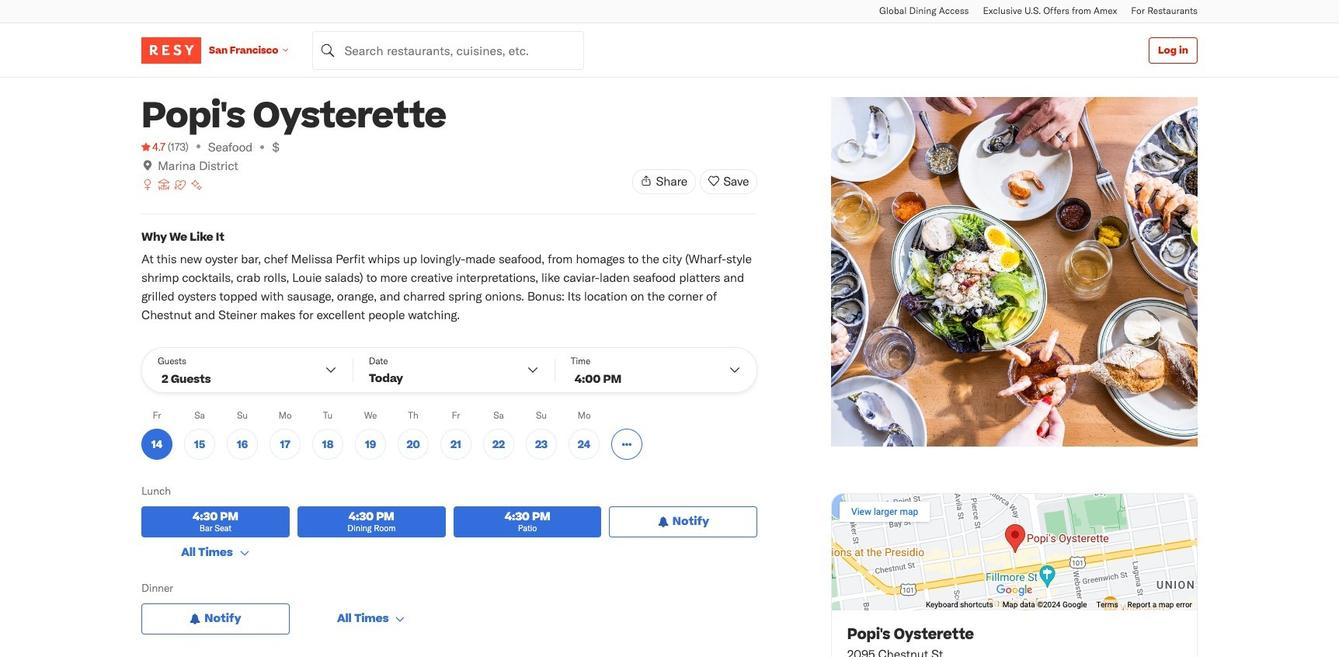 Task type: describe. For each thing, give the bounding box(es) containing it.
4.7 out of 5 stars image
[[141, 139, 165, 155]]

Search restaurants, cuisines, etc. text field
[[313, 31, 585, 70]]



Task type: locate. For each thing, give the bounding box(es) containing it.
None field
[[313, 31, 585, 70]]



Task type: vqa. For each thing, say whether or not it's contained in the screenshot.
June 19, 2024. Has event. 'image'
no



